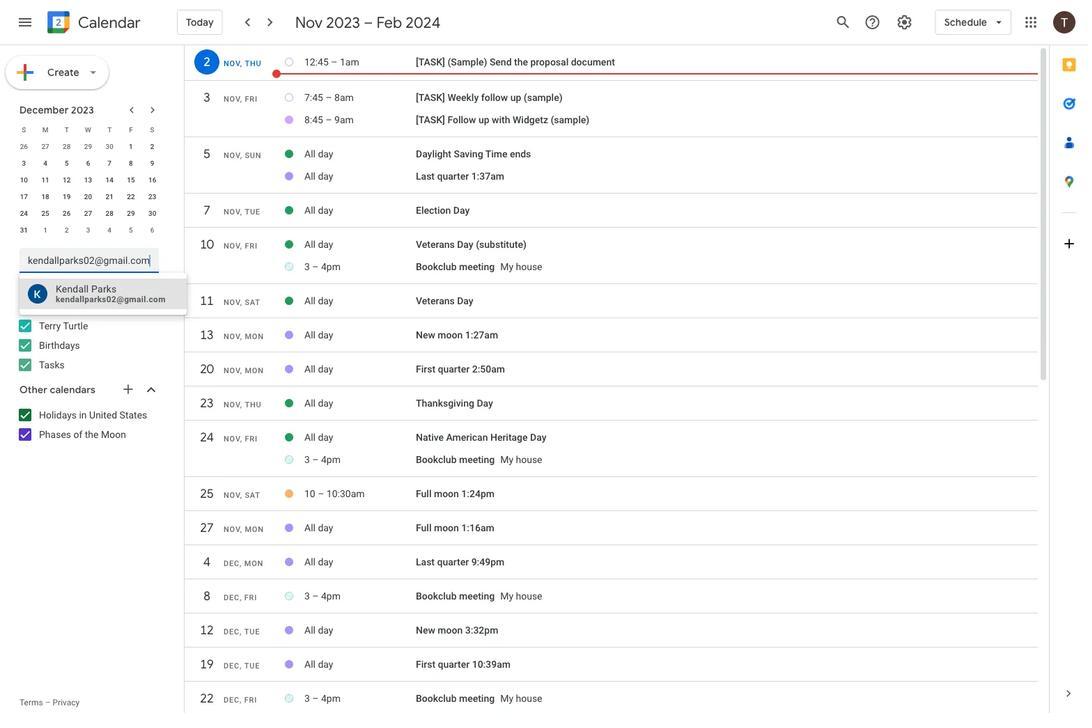 Task type: locate. For each thing, give the bounding box(es) containing it.
2 all from the top
[[305, 171, 316, 182]]

veterans
[[416, 239, 455, 250], [416, 295, 455, 307]]

26 down 19 element
[[63, 209, 71, 217]]

4 all day from the top
[[305, 239, 333, 250]]

4 dec from the top
[[224, 662, 240, 671]]

my
[[501, 261, 514, 273], [20, 295, 34, 307], [501, 454, 514, 466], [501, 591, 514, 602], [501, 693, 514, 705]]

dec inside 22 row
[[224, 696, 240, 705]]

2 last from the top
[[416, 557, 435, 568]]

, for 11
[[240, 298, 242, 307]]

11 all from the top
[[305, 557, 316, 568]]

1 vertical spatial 2
[[150, 142, 154, 151]]

3 – 4pm inside 22 row
[[305, 693, 341, 705]]

, right 13 "link" in the left top of the page
[[240, 332, 242, 341]]

dec for 19
[[224, 662, 240, 671]]

kendall parks list box
[[20, 279, 187, 309]]

0 vertical spatial [task]
[[416, 56, 445, 68]]

all for 19
[[305, 659, 316, 671]]

24 element
[[16, 205, 32, 222]]

moon left 1:27am
[[438, 329, 463, 341]]

3 nov , fri from the top
[[224, 435, 258, 444]]

first up thanksgiving
[[416, 364, 436, 375]]

19 inside row
[[199, 657, 213, 673]]

2 vertical spatial 4
[[203, 554, 210, 570]]

all day cell inside 5 row
[[305, 143, 416, 165]]

first quarter 10:39am button
[[416, 659, 511, 671]]

24
[[20, 209, 28, 217], [199, 430, 213, 446]]

1:24pm
[[462, 488, 495, 500]]

4pm inside 22 row
[[321, 693, 341, 705]]

meeting down veterans day (substitute)
[[459, 261, 495, 273]]

7:45
[[305, 92, 323, 103]]

8 all from the top
[[305, 398, 316, 409]]

my down (substitute)
[[501, 261, 514, 273]]

nov inside 20 row
[[224, 367, 240, 375]]

mon for 27
[[245, 525, 264, 534]]

, for 3
[[240, 95, 242, 103]]

sat for 11
[[245, 298, 261, 307]]

24 row
[[185, 425, 1038, 457]]

1 vertical spatial dec , fri
[[224, 696, 257, 705]]

3 all from the top
[[305, 205, 316, 216]]

last for last quarter 9:49pm
[[416, 557, 435, 568]]

4 row from the top
[[13, 171, 163, 188]]

fri inside 22 row
[[244, 696, 257, 705]]

3 inside 10 row group
[[305, 261, 310, 273]]

8 all day cell from the top
[[305, 392, 416, 415]]

, right 2 link
[[240, 59, 242, 68]]

3 – 4pm for 10 row group
[[305, 261, 341, 273]]

day inside the 24 row
[[318, 432, 333, 443]]

my for 8 row in the bottom of the page
[[501, 591, 514, 602]]

1 horizontal spatial 23
[[199, 396, 213, 412]]

0 horizontal spatial 6
[[86, 159, 90, 167]]

28
[[63, 142, 71, 151], [106, 209, 114, 217]]

1 horizontal spatial 7
[[203, 202, 210, 218]]

1 s from the left
[[22, 125, 26, 134]]

thu right 23 link
[[245, 401, 262, 409]]

new inside 12 row
[[416, 625, 435, 636]]

all inside 13 'row'
[[305, 329, 316, 341]]

12 all day from the top
[[305, 625, 333, 636]]

0 vertical spatial veterans
[[416, 239, 455, 250]]

bookclub meeting my house for bookclub meeting "button" inside the 24 row group
[[416, 454, 543, 466]]

23 for 23 element
[[148, 192, 156, 201]]

, right 20 link
[[240, 367, 242, 375]]

bookclub down first quarter 10:39am
[[416, 693, 457, 705]]

1 horizontal spatial 5
[[129, 226, 133, 234]]

11 day from the top
[[318, 557, 333, 568]]

2 vertical spatial [task]
[[416, 114, 445, 126]]

1 vertical spatial dec , tue
[[224, 662, 260, 671]]

nov , thu right 2 link
[[224, 59, 262, 68]]

new moon 3:32pm button
[[416, 625, 499, 636]]

2 vertical spatial nov , fri
[[224, 435, 258, 444]]

1 horizontal spatial 30
[[148, 209, 156, 217]]

0 horizontal spatial 29
[[84, 142, 92, 151]]

2 dec , fri from the top
[[224, 696, 257, 705]]

3 dec from the top
[[224, 628, 240, 637]]

3 row
[[185, 85, 1038, 117]]

2 row
[[185, 49, 1038, 82]]

0 vertical spatial 30
[[106, 142, 114, 151]]

up
[[511, 92, 522, 103], [479, 114, 490, 126]]

0 vertical spatial last
[[416, 171, 435, 182]]

[task] follow up with widgetz (sample)
[[416, 114, 590, 126]]

13 inside december 2023 grid
[[84, 176, 92, 184]]

3 – 4pm inside 8 row
[[305, 591, 341, 602]]

calendars up in
[[50, 384, 96, 397]]

november 28 element
[[58, 138, 75, 155]]

3 all day cell from the top
[[305, 199, 416, 222]]

19 link
[[194, 652, 220, 677]]

row group
[[13, 138, 163, 238]]

2 full from the top
[[416, 523, 432, 534]]

nov for 25
[[224, 491, 240, 500]]

all day cell inside 13 'row'
[[305, 324, 416, 346]]

2 horizontal spatial 4
[[203, 554, 210, 570]]

4 for january 4 element
[[108, 226, 112, 234]]

1 horizontal spatial 8
[[203, 589, 210, 605]]

1 row from the top
[[13, 121, 163, 138]]

1 vertical spatial 19
[[199, 657, 213, 673]]

, for 24
[[240, 435, 242, 444]]

19 row
[[185, 652, 1038, 684]]

1 vertical spatial 23
[[199, 396, 213, 412]]

0 horizontal spatial t
[[65, 125, 69, 134]]

other calendars list
[[3, 404, 173, 446]]

4 bookclub from the top
[[416, 693, 457, 705]]

dec , fri
[[224, 594, 257, 603], [224, 696, 257, 705]]

25 down 18
[[41, 209, 49, 217]]

in
[[79, 409, 87, 421]]

0 horizontal spatial 26
[[20, 142, 28, 151]]

new inside 13 'row'
[[416, 329, 435, 341]]

[task] left (sample)
[[416, 56, 445, 68]]

4 day from the top
[[318, 239, 333, 250]]

1 vertical spatial 10
[[199, 237, 213, 253]]

27 row
[[185, 516, 1038, 548]]

13 all day cell from the top
[[305, 654, 416, 676]]

[task] for 2
[[416, 56, 445, 68]]

january 6 element
[[144, 222, 161, 238]]

1 full from the top
[[416, 488, 432, 500]]

4 bookclub meeting button from the top
[[416, 693, 495, 705]]

, right 4 link
[[240, 560, 242, 568]]

8 day from the top
[[318, 398, 333, 409]]

bookclub meeting my house inside 8 row
[[416, 591, 543, 602]]

20 element
[[80, 188, 97, 205]]

2 bookclub meeting my house from the top
[[416, 454, 543, 466]]

dec , fri inside 8 row
[[224, 594, 257, 603]]

0 horizontal spatial the
[[85, 429, 99, 440]]

moon inside 12 row
[[438, 625, 463, 636]]

20 inside row
[[199, 361, 213, 377]]

, right the "12" link
[[240, 628, 242, 637]]

1 bookclub meeting button from the top
[[416, 261, 495, 273]]

meeting down first quarter 10:39am
[[459, 693, 495, 705]]

2 row from the top
[[13, 138, 163, 155]]

2 3 – 4pm from the top
[[305, 454, 341, 466]]

0 vertical spatial 8
[[129, 159, 133, 167]]

1 all day cell from the top
[[305, 143, 416, 165]]

0 vertical spatial nov , fri
[[224, 95, 258, 103]]

2 vertical spatial 27
[[199, 520, 213, 536]]

grid containing 2
[[185, 45, 1038, 714]]

bookclub meeting button for 8 row in the bottom of the page
[[416, 591, 495, 602]]

cell for 10 row group
[[416, 256, 1031, 278]]

thanksgiving day button
[[416, 398, 493, 409]]

all day cell for 24
[[305, 427, 416, 449]]

bookclub inside 10 row group
[[416, 261, 457, 273]]

november 27 element
[[37, 138, 54, 155]]

nov right 2 link
[[224, 59, 240, 68]]

7 row
[[185, 198, 1038, 230]]

my calendars
[[20, 295, 82, 307]]

1 horizontal spatial 2
[[150, 142, 154, 151]]

dec right 22 link
[[224, 696, 240, 705]]

8:45
[[305, 114, 323, 126]]

bookclub meeting button up new moon 3:32pm button
[[416, 591, 495, 602]]

7:45 – 8am cell
[[305, 86, 416, 109]]

moon left the 3:32pm
[[438, 625, 463, 636]]

meeting for 8 row in the bottom of the page
[[459, 591, 495, 602]]

6 down '30' element
[[150, 226, 154, 234]]

[task] (sample) send the proposal document
[[416, 56, 615, 68]]

29 up january 5 element
[[127, 209, 135, 217]]

3 – 4pm cell for bookclub meeting "button" in the 8 row
[[305, 585, 416, 608]]

sat right 11 link
[[245, 298, 261, 307]]

1 nov , mon from the top
[[224, 332, 264, 341]]

all day for 27
[[305, 523, 333, 534]]

0 horizontal spatial s
[[22, 125, 26, 134]]

, inside 20 row
[[240, 367, 242, 375]]

row containing 26
[[13, 138, 163, 155]]

26 left november 27 element
[[20, 142, 28, 151]]

january 5 element
[[123, 222, 139, 238]]

0 horizontal spatial 10
[[20, 176, 28, 184]]

1 cell from the top
[[416, 256, 1031, 278]]

10 all day from the top
[[305, 523, 333, 534]]

2 nov , sat from the top
[[224, 491, 261, 500]]

10 for 10 element
[[20, 176, 28, 184]]

10 – 10:30am cell
[[305, 483, 416, 505]]

last
[[416, 171, 435, 182], [416, 557, 435, 568]]

1 vertical spatial sat
[[245, 491, 261, 500]]

dec inside 19 row
[[224, 662, 240, 671]]

full for 27
[[416, 523, 432, 534]]

[task] (sample) send the proposal document button
[[416, 56, 615, 68]]

day left (substitute)
[[457, 239, 474, 250]]

23 link
[[194, 391, 220, 416]]

[task] for 3
[[416, 92, 445, 103]]

4 3 – 4pm cell from the top
[[305, 688, 416, 710]]

nov , fri right 10 link
[[224, 242, 258, 251]]

nov , fri for 24
[[224, 435, 258, 444]]

new moon 1:27am
[[416, 329, 498, 341]]

7 all day from the top
[[305, 364, 333, 375]]

t up november 28 element
[[65, 125, 69, 134]]

nov , sat inside '11' row
[[224, 298, 261, 307]]

dec , tue right 19 link
[[224, 662, 260, 671]]

moon for 25
[[434, 488, 459, 500]]

1 down 25 element
[[43, 226, 47, 234]]

bookclub meeting my house down 10:39am
[[416, 693, 543, 705]]

calendar
[[78, 13, 141, 32]]

1 horizontal spatial 13
[[199, 327, 213, 343]]

30 for november 30 element
[[106, 142, 114, 151]]

, right 8 "link"
[[240, 594, 242, 603]]

bookclub meeting button for 24 row group
[[416, 454, 495, 466]]

other calendars
[[20, 384, 96, 397]]

0 vertical spatial 12
[[63, 176, 71, 184]]

nov right 3 link
[[224, 95, 240, 103]]

1 horizontal spatial 12
[[199, 623, 213, 639]]

25 for 25 element
[[41, 209, 49, 217]]

[task] left follow at top
[[416, 114, 445, 126]]

fri for 10
[[245, 242, 258, 251]]

bookclub meeting button down american
[[416, 454, 495, 466]]

all for 4
[[305, 557, 316, 568]]

0 vertical spatial 2
[[203, 54, 210, 70]]

tue for 19
[[244, 662, 260, 671]]

– for cell related to 8 row in the bottom of the page
[[312, 591, 319, 602]]

new down veterans day button
[[416, 329, 435, 341]]

bookclub meeting button inside 8 row
[[416, 591, 495, 602]]

10 all day cell from the top
[[305, 517, 416, 539]]

10 day from the top
[[318, 523, 333, 534]]

3 bookclub meeting my house from the top
[[416, 591, 543, 602]]

all for 24
[[305, 432, 316, 443]]

my inside 24 row group
[[501, 454, 514, 466]]

5 down november 28 element
[[65, 159, 69, 167]]

nov inside 13 'row'
[[224, 332, 240, 341]]

nov left sun
[[224, 151, 240, 160]]

5
[[203, 146, 210, 162], [65, 159, 69, 167], [129, 226, 133, 234]]

1 vertical spatial 7
[[203, 202, 210, 218]]

1 horizontal spatial 24
[[199, 430, 213, 446]]

24 for 24 element
[[20, 209, 28, 217]]

(sample) inside the '3' row
[[524, 92, 563, 103]]

1 [task] from the top
[[416, 56, 445, 68]]

1 all from the top
[[305, 148, 316, 160]]

all inside 12 row
[[305, 625, 316, 636]]

10 – 10:30am
[[305, 488, 365, 500]]

, right 25 link
[[240, 491, 242, 500]]

up left with
[[479, 114, 490, 126]]

1 vertical spatial new
[[416, 625, 435, 636]]

november 30 element
[[101, 138, 118, 155]]

mon inside 20 row
[[245, 367, 264, 375]]

day inside 7 row
[[318, 205, 333, 216]]

2 new from the top
[[416, 625, 435, 636]]

1 last from the top
[[416, 171, 435, 182]]

27 up 4 link
[[199, 520, 213, 536]]

nov , mon for 13
[[224, 332, 264, 341]]

dec , tue
[[224, 628, 260, 637], [224, 662, 260, 671]]

all day cell for 5
[[305, 143, 416, 165]]

new for 13
[[416, 329, 435, 341]]

5 row from the top
[[13, 188, 163, 205]]

all inside 4 row
[[305, 557, 316, 568]]

11 all day cell from the top
[[305, 551, 416, 574]]

up inside the '3' row
[[511, 92, 522, 103]]

0 horizontal spatial 19
[[63, 192, 71, 201]]

0 horizontal spatial 2023
[[71, 104, 94, 116]]

6 up '13' element
[[86, 159, 90, 167]]

all day inside 20 row
[[305, 364, 333, 375]]

5 row group
[[185, 141, 1038, 194]]

bookclub meeting button
[[416, 261, 495, 273], [416, 454, 495, 466], [416, 591, 495, 602], [416, 693, 495, 705]]

28 for november 28 element
[[63, 142, 71, 151]]

30 inside november 30 element
[[106, 142, 114, 151]]

– inside cell
[[326, 92, 332, 103]]

, right 11 link
[[240, 298, 242, 307]]

3 inside january 3 element
[[86, 226, 90, 234]]

my inside dropdown button
[[20, 295, 34, 307]]

3 – 4pm cell for bookclub meeting "button" inside the 24 row group
[[305, 449, 416, 471]]

the right of
[[85, 429, 99, 440]]

nov inside 5 row
[[224, 151, 240, 160]]

bookclub down native
[[416, 454, 457, 466]]

1 vertical spatial up
[[479, 114, 490, 126]]

dec right the "12" link
[[224, 628, 240, 637]]

3 – 4pm cell for bookclub meeting "button" inside 22 row
[[305, 688, 416, 710]]

2 all day from the top
[[305, 171, 333, 182]]

1 3 – 4pm cell from the top
[[305, 256, 416, 278]]

5 down 29 element
[[129, 226, 133, 234]]

sat for 25
[[245, 491, 261, 500]]

26
[[20, 142, 28, 151], [63, 209, 71, 217]]

meeting for 24 row group
[[459, 454, 495, 466]]

day inside '11' row
[[457, 295, 474, 307]]

12 up 19 element
[[63, 176, 71, 184]]

27 down m
[[41, 142, 49, 151]]

nov , fri right 3 link
[[224, 95, 258, 103]]

22 for 22 link
[[199, 691, 213, 707]]

, right 7 link
[[240, 208, 242, 216]]

nov inside the 27 "row"
[[224, 525, 240, 534]]

my inside 10 row group
[[501, 261, 514, 273]]

11 row
[[185, 289, 1038, 321]]

7 row from the top
[[13, 222, 163, 238]]

20 for 20 element
[[84, 192, 92, 201]]

22 down 19 link
[[199, 691, 213, 707]]

7 day from the top
[[318, 364, 333, 375]]

meeting for 22 row
[[459, 693, 495, 705]]

5 left nov , sun on the top left
[[203, 146, 210, 162]]

2 meeting from the top
[[459, 454, 495, 466]]

january 1 element
[[37, 222, 54, 238]]

all day for 20
[[305, 364, 333, 375]]

7 all day cell from the top
[[305, 358, 416, 381]]

0 horizontal spatial 23
[[148, 192, 156, 201]]

4pm inside 24 row group
[[321, 454, 341, 466]]

12:45 – 1am
[[305, 56, 359, 68]]

9 day from the top
[[318, 432, 333, 443]]

all day inside 12 row
[[305, 625, 333, 636]]

sat right 25 link
[[245, 491, 261, 500]]

20 for 20 link
[[199, 361, 213, 377]]

, for 12
[[240, 628, 242, 637]]

full moon 1:16am
[[416, 523, 495, 534]]

, inside 23 row
[[240, 401, 242, 409]]

3 nov , mon from the top
[[224, 525, 264, 534]]

8 all day from the top
[[305, 398, 333, 409]]

row
[[13, 121, 163, 138], [13, 138, 163, 155], [13, 155, 163, 171], [13, 171, 163, 188], [13, 188, 163, 205], [13, 205, 163, 222], [13, 222, 163, 238]]

nov inside the 24 row
[[224, 435, 240, 444]]

row containing 31
[[13, 222, 163, 238]]

4 4pm from the top
[[321, 693, 341, 705]]

3
[[203, 90, 210, 106], [22, 159, 26, 167], [86, 226, 90, 234], [305, 261, 310, 273], [305, 454, 310, 466], [305, 591, 310, 602], [305, 693, 310, 705]]

14 element
[[101, 171, 118, 188]]

day inside 13 'row'
[[318, 329, 333, 341]]

, inside 5 row
[[240, 151, 242, 160]]

– inside 2 row
[[331, 56, 338, 68]]

2 bookclub meeting button from the top
[[416, 454, 495, 466]]

house
[[516, 261, 543, 273], [516, 454, 543, 466], [516, 591, 543, 602], [516, 693, 543, 705]]

native american heritage day
[[416, 432, 547, 443]]

1 vertical spatial 6
[[150, 226, 154, 234]]

1 nov , fri from the top
[[224, 95, 258, 103]]

day for 23
[[318, 398, 333, 409]]

dec , tue for 12
[[224, 628, 260, 637]]

bookclub inside 24 row group
[[416, 454, 457, 466]]

all
[[305, 148, 316, 160], [305, 171, 316, 182], [305, 205, 316, 216], [305, 239, 316, 250], [305, 295, 316, 307], [305, 329, 316, 341], [305, 364, 316, 375], [305, 398, 316, 409], [305, 432, 316, 443], [305, 523, 316, 534], [305, 557, 316, 568], [305, 625, 316, 636], [305, 659, 316, 671]]

12 element
[[58, 171, 75, 188]]

2 horizontal spatial 2
[[203, 54, 210, 70]]

0 horizontal spatial 30
[[106, 142, 114, 151]]

2 [task] from the top
[[416, 92, 445, 103]]

, down nov , tue
[[240, 242, 242, 251]]

calendars inside other calendars dropdown button
[[50, 384, 96, 397]]

6 all day from the top
[[305, 329, 333, 341]]

my for 24 row group
[[501, 454, 514, 466]]

nov right 27 link
[[224, 525, 240, 534]]

2 veterans from the top
[[416, 295, 455, 307]]

last inside 4 row
[[416, 557, 435, 568]]

1 dec , fri from the top
[[224, 594, 257, 603]]

, right 23 link
[[240, 401, 242, 409]]

, for 20
[[240, 367, 242, 375]]

1 vertical spatial nov , mon
[[224, 367, 264, 375]]

–
[[364, 13, 373, 32], [331, 56, 338, 68], [326, 92, 332, 103], [326, 114, 332, 126], [312, 261, 319, 273], [312, 454, 319, 466], [318, 488, 324, 500], [312, 591, 319, 602], [312, 693, 319, 705], [45, 698, 51, 708]]

0 horizontal spatial 27
[[41, 142, 49, 151]]

dec right 4 link
[[224, 560, 240, 568]]

day right heritage
[[530, 432, 547, 443]]

mon for 13
[[245, 332, 264, 341]]

1 horizontal spatial s
[[150, 125, 154, 134]]

3 all day from the top
[[305, 205, 333, 216]]

nov , fri inside 10 row
[[224, 242, 258, 251]]

27 for 27 element
[[84, 209, 92, 217]]

nov , sat inside the 25 row
[[224, 491, 261, 500]]

3 [task] from the top
[[416, 114, 445, 126]]

31
[[20, 226, 28, 234]]

my inside 22 row
[[501, 693, 514, 705]]

1 nov , sat from the top
[[224, 298, 261, 307]]

cell
[[416, 256, 1031, 278], [416, 449, 1031, 471], [416, 585, 1031, 608], [416, 688, 1031, 710]]

25 up 27 link
[[199, 486, 213, 502]]

nov , sat right 11 link
[[224, 298, 261, 307]]

day for 20
[[318, 364, 333, 375]]

november 29 element
[[80, 138, 97, 155]]

nov , fri
[[224, 95, 258, 103], [224, 242, 258, 251], [224, 435, 258, 444]]

0 vertical spatial 7
[[108, 159, 112, 167]]

30 element
[[144, 205, 161, 222]]

1 dec from the top
[[224, 560, 240, 568]]

3 3 – 4pm from the top
[[305, 591, 341, 602]]

all day cell for 4
[[305, 551, 416, 574]]

nov
[[295, 13, 323, 32], [224, 59, 240, 68], [224, 95, 240, 103], [224, 151, 240, 160], [224, 208, 240, 216], [224, 242, 240, 251], [224, 298, 240, 307], [224, 332, 240, 341], [224, 367, 240, 375], [224, 401, 240, 409], [224, 435, 240, 444], [224, 491, 240, 500], [224, 525, 240, 534]]

,
[[240, 59, 242, 68], [240, 95, 242, 103], [240, 151, 242, 160], [240, 208, 242, 216], [240, 242, 242, 251], [240, 298, 242, 307], [240, 332, 242, 341], [240, 367, 242, 375], [240, 401, 242, 409], [240, 435, 242, 444], [240, 491, 242, 500], [240, 525, 242, 534], [240, 560, 242, 568], [240, 594, 242, 603], [240, 628, 242, 637], [240, 662, 242, 671], [240, 696, 242, 705]]

19 down the "12" link
[[199, 657, 213, 673]]

the right send
[[514, 56, 528, 68]]

1 vertical spatial calendars
[[50, 384, 96, 397]]

12 all from the top
[[305, 625, 316, 636]]

17 element
[[16, 188, 32, 205]]

my down the 9:49pm
[[501, 591, 514, 602]]

all day inside 13 'row'
[[305, 329, 333, 341]]

, inside 4 row
[[240, 560, 242, 568]]

thanksgiving
[[416, 398, 475, 409]]

nov , sat right 25 link
[[224, 491, 261, 500]]

sat inside '11' row
[[245, 298, 261, 307]]

1 vertical spatial first
[[416, 659, 436, 671]]

day inside '11' row
[[318, 295, 333, 307]]

, inside 10 row
[[240, 242, 242, 251]]

all day cell inside 23 row
[[305, 392, 416, 415]]

all inside the 27 "row"
[[305, 523, 316, 534]]

0 vertical spatial 24
[[20, 209, 28, 217]]

0 horizontal spatial 25
[[41, 209, 49, 217]]

all day for 4
[[305, 557, 333, 568]]

row containing s
[[13, 121, 163, 138]]

thu right 2 link
[[245, 59, 262, 68]]

1 horizontal spatial 26
[[63, 209, 71, 217]]

bookclub meeting my house down the native american heritage day "button"
[[416, 454, 543, 466]]

1 horizontal spatial 1
[[129, 142, 133, 151]]

1:16am
[[462, 523, 495, 534]]

1 veterans from the top
[[416, 239, 455, 250]]

nov up 12:45
[[295, 13, 323, 32]]

full moon 1:24pm
[[416, 488, 495, 500]]

25
[[41, 209, 49, 217], [199, 486, 213, 502]]

1 dec , tue from the top
[[224, 628, 260, 637]]

dec for 12
[[224, 628, 240, 637]]

row containing 24
[[13, 205, 163, 222]]

1 horizontal spatial 10
[[199, 237, 213, 253]]

1 bookclub meeting my house from the top
[[416, 261, 543, 273]]

, for 2
[[240, 59, 242, 68]]

13 row
[[185, 323, 1038, 355]]

grid
[[185, 45, 1038, 714]]

1 vertical spatial [task]
[[416, 92, 445, 103]]

house for bookclub meeting "button" in the 10 row group
[[516, 261, 543, 273]]

None search field
[[0, 243, 173, 273]]

4 down 28 element
[[108, 226, 112, 234]]

nov , fri for 3
[[224, 95, 258, 103]]

first down new moon 3:32pm
[[416, 659, 436, 671]]

0 vertical spatial 11
[[41, 176, 49, 184]]

1 meeting from the top
[[459, 261, 495, 273]]

nov , mon up dec , mon
[[224, 525, 264, 534]]

2:50am
[[472, 364, 505, 375]]

2 horizontal spatial 27
[[199, 520, 213, 536]]

0 vertical spatial sat
[[245, 298, 261, 307]]

11 for 11 'element'
[[41, 176, 49, 184]]

10 element
[[16, 171, 32, 188]]

all day inside 4 row
[[305, 557, 333, 568]]

nov for 24
[[224, 435, 240, 444]]

january 4 element
[[101, 222, 118, 238]]

12
[[63, 176, 71, 184], [199, 623, 213, 639]]

nov right 25 link
[[224, 491, 240, 500]]

1 vertical spatial 20
[[199, 361, 213, 377]]

8:45 – 9am cell
[[305, 109, 416, 131]]

10 inside 10 link
[[199, 237, 213, 253]]

5 all day from the top
[[305, 295, 333, 307]]

other
[[20, 384, 47, 397]]

0 vertical spatial 6
[[86, 159, 90, 167]]

1 vertical spatial the
[[85, 429, 99, 440]]

1 vertical spatial 28
[[106, 209, 114, 217]]

bookclub meeting button inside 24 row group
[[416, 454, 495, 466]]

2 4pm from the top
[[321, 454, 341, 466]]

2 vertical spatial tue
[[244, 662, 260, 671]]

1 horizontal spatial 2023
[[326, 13, 360, 32]]

5 for 5 link
[[203, 146, 210, 162]]

8 row
[[185, 584, 1038, 616]]

nov , mon right 13 "link" in the left top of the page
[[224, 332, 264, 341]]

20 row
[[185, 357, 1038, 389]]

s
[[22, 125, 26, 134], [150, 125, 154, 134]]

4 row
[[185, 550, 1038, 582]]

[task] left weekly
[[416, 92, 445, 103]]

13 day from the top
[[318, 659, 333, 671]]

fri down dec , mon
[[244, 594, 257, 603]]

nov for 3
[[224, 95, 240, 103]]

2 thu from the top
[[245, 401, 262, 409]]

new moon 3:32pm
[[416, 625, 499, 636]]

2 down 26 element
[[65, 226, 69, 234]]

22 inside december 2023 grid
[[127, 192, 135, 201]]

2 dec , tue from the top
[[224, 662, 260, 671]]

0 vertical spatial 28
[[63, 142, 71, 151]]

follow
[[481, 92, 508, 103]]

2 horizontal spatial 5
[[203, 146, 210, 162]]

[task] inside 2 row
[[416, 56, 445, 68]]

mon right 13 "link" in the left top of the page
[[245, 332, 264, 341]]

nov , thu
[[224, 59, 262, 68], [224, 401, 262, 409]]

day inside 19 row
[[318, 659, 333, 671]]

full down full moon 1:24pm button
[[416, 523, 432, 534]]

all day cell
[[305, 143, 416, 165], [305, 165, 416, 187], [305, 199, 416, 222], [305, 233, 416, 256], [305, 290, 416, 312], [305, 324, 416, 346], [305, 358, 416, 381], [305, 392, 416, 415], [305, 427, 416, 449], [305, 517, 416, 539], [305, 551, 416, 574], [305, 620, 416, 642], [305, 654, 416, 676]]

5 all day cell from the top
[[305, 290, 416, 312]]

30 inside '30' element
[[148, 209, 156, 217]]

nov , mon
[[224, 332, 264, 341], [224, 367, 264, 375], [224, 525, 264, 534]]

nov inside the 25 row
[[224, 491, 240, 500]]

, right 22 link
[[240, 696, 242, 705]]

4 meeting from the top
[[459, 693, 495, 705]]

2 vertical spatial nov , mon
[[224, 525, 264, 534]]

bookclub inside 22 row
[[416, 693, 457, 705]]

2 nov , thu from the top
[[224, 401, 262, 409]]

time
[[486, 148, 508, 160]]

1 house from the top
[[516, 261, 543, 273]]

23 inside row group
[[148, 192, 156, 201]]

0 vertical spatial 2023
[[326, 13, 360, 32]]

kendall parks kendallparks02@gmail.com
[[56, 283, 166, 304]]

20
[[84, 192, 92, 201], [199, 361, 213, 377]]

tab list
[[1050, 45, 1089, 675]]

1 sat from the top
[[245, 298, 261, 307]]

quarter down saving
[[437, 171, 469, 182]]

1 vertical spatial veterans
[[416, 295, 455, 307]]

first
[[416, 364, 436, 375], [416, 659, 436, 671]]

kendall
[[56, 283, 89, 295]]

4 down november 27 element
[[43, 159, 47, 167]]

1 3 – 4pm from the top
[[305, 261, 341, 273]]

13 down 11 link
[[199, 327, 213, 343]]

23 row
[[185, 391, 1038, 423]]

0 vertical spatial calendars
[[36, 295, 82, 307]]

bookclub up veterans day button
[[416, 261, 457, 273]]

2 cell from the top
[[416, 449, 1031, 471]]

thu inside 23 row
[[245, 401, 262, 409]]

all day cell for 23
[[305, 392, 416, 415]]

0 horizontal spatial 12
[[63, 176, 71, 184]]

4 house from the top
[[516, 693, 543, 705]]

day for 7
[[318, 205, 333, 216]]

6 day from the top
[[318, 329, 333, 341]]

2 nov , mon from the top
[[224, 367, 264, 375]]

1 vertical spatial 13
[[199, 327, 213, 343]]

first quarter 2:50am
[[416, 364, 505, 375]]

day
[[454, 205, 470, 216], [457, 239, 474, 250], [457, 295, 474, 307], [477, 398, 493, 409], [530, 432, 547, 443]]

0 vertical spatial (sample)
[[524, 92, 563, 103]]

dec inside 8 row
[[224, 594, 240, 603]]

all day
[[305, 148, 333, 160], [305, 171, 333, 182], [305, 205, 333, 216], [305, 239, 333, 250], [305, 295, 333, 307], [305, 329, 333, 341], [305, 364, 333, 375], [305, 398, 333, 409], [305, 432, 333, 443], [305, 523, 333, 534], [305, 557, 333, 568], [305, 625, 333, 636], [305, 659, 333, 671]]

all day cell inside 4 row
[[305, 551, 416, 574]]

, for 27
[[240, 525, 242, 534]]

3 – 4pm cell for bookclub meeting "button" in the 10 row group
[[305, 256, 416, 278]]

all for 12
[[305, 625, 316, 636]]

0 horizontal spatial 2
[[65, 226, 69, 234]]

10 row
[[185, 232, 1038, 264]]

1 vertical spatial thu
[[245, 401, 262, 409]]

0 vertical spatial nov , mon
[[224, 332, 264, 341]]

all day for 24
[[305, 432, 333, 443]]

, inside the 24 row
[[240, 435, 242, 444]]

– inside 10 row group
[[312, 261, 319, 273]]

3 – 4pm
[[305, 261, 341, 273], [305, 454, 341, 466], [305, 591, 341, 602], [305, 693, 341, 705]]

nov inside the '3' row
[[224, 95, 240, 103]]

row group containing 26
[[13, 138, 163, 238]]

3 row from the top
[[13, 155, 163, 171]]

3 cell from the top
[[416, 585, 1031, 608]]

2 day from the top
[[318, 171, 333, 182]]

3 day from the top
[[318, 205, 333, 216]]

day inside the 27 "row"
[[318, 523, 333, 534]]

0 horizontal spatial 24
[[20, 209, 28, 217]]

3 – 4pm inside 10 row group
[[305, 261, 341, 273]]

the inside list
[[85, 429, 99, 440]]

1 vertical spatial 26
[[63, 209, 71, 217]]

meeting
[[459, 261, 495, 273], [459, 454, 495, 466], [459, 591, 495, 602], [459, 693, 495, 705]]

3 row group
[[185, 85, 1038, 137]]

terms – privacy
[[20, 698, 80, 708]]

all day cell inside 20 row
[[305, 358, 416, 381]]

11 all day from the top
[[305, 557, 333, 568]]

nov , thu for 23
[[224, 401, 262, 409]]

12 all day cell from the top
[[305, 620, 416, 642]]

23 element
[[144, 188, 161, 205]]

quarter for 4
[[437, 557, 469, 568]]

last quarter 1:37am
[[416, 171, 505, 182]]

8 up the "12" link
[[203, 589, 210, 605]]

nov right 11 link
[[224, 298, 240, 307]]

1 thu from the top
[[245, 59, 262, 68]]

1 vertical spatial tue
[[244, 628, 260, 637]]

1 horizontal spatial 25
[[199, 486, 213, 502]]

day for 19
[[318, 659, 333, 671]]

– inside cell
[[318, 488, 324, 500]]

1 horizontal spatial 19
[[199, 657, 213, 673]]

1 4pm from the top
[[321, 261, 341, 273]]

2 for "january 2" element on the top
[[65, 226, 69, 234]]

1 horizontal spatial 22
[[199, 691, 213, 707]]

1 vertical spatial last
[[416, 557, 435, 568]]

27 up january 3 element
[[84, 209, 92, 217]]

day for 10
[[318, 239, 333, 250]]

20 inside grid
[[84, 192, 92, 201]]

6 all day cell from the top
[[305, 324, 416, 346]]

12 for 12 element
[[63, 176, 71, 184]]

0 vertical spatial 22
[[127, 192, 135, 201]]

5 day from the top
[[318, 295, 333, 307]]

dec , fri right 8 "link"
[[224, 594, 257, 603]]

0 vertical spatial up
[[511, 92, 522, 103]]

mon inside the 27 "row"
[[245, 525, 264, 534]]

, right 19 link
[[240, 662, 242, 671]]

nov , mon right 20 link
[[224, 367, 264, 375]]

nov , fri inside the 24 row
[[224, 435, 258, 444]]

all day inside the 24 row
[[305, 432, 333, 443]]

3 bookclub meeting button from the top
[[416, 591, 495, 602]]

the inside 2 row
[[514, 56, 528, 68]]

– inside 8 row
[[312, 591, 319, 602]]

mon right 4 link
[[244, 560, 264, 568]]

t up november 30 element
[[107, 125, 112, 134]]

, inside 19 row
[[240, 662, 242, 671]]

2 link
[[194, 49, 220, 75]]

weekly
[[448, 92, 479, 103]]

day down the 2:50am
[[477, 398, 493, 409]]

0 vertical spatial 27
[[41, 142, 49, 151]]

3 – 4pm cell
[[305, 256, 416, 278], [305, 449, 416, 471], [305, 585, 416, 608], [305, 688, 416, 710]]

thu for 2
[[245, 59, 262, 68]]

all for 5
[[305, 148, 316, 160]]

day for 4
[[318, 557, 333, 568]]

sat inside the 25 row
[[245, 491, 261, 500]]

quarter down the 'full moon 1:16am'
[[437, 557, 469, 568]]

2 vertical spatial 2
[[65, 226, 69, 234]]

up right follow
[[511, 92, 522, 103]]

8 link
[[194, 584, 220, 609]]

tue right 7 link
[[245, 208, 261, 216]]

quarter inside 4 row
[[437, 557, 469, 568]]

all inside 19 row
[[305, 659, 316, 671]]

1 vertical spatial nov , sat
[[224, 491, 261, 500]]

25 for 25 link
[[199, 486, 213, 502]]

dec for 22
[[224, 696, 240, 705]]

3 – 4pm cell inside 10 row group
[[305, 256, 416, 278]]

4 bookclub meeting my house from the top
[[416, 693, 543, 705]]

1 horizontal spatial 4
[[108, 226, 112, 234]]

day for 12
[[318, 625, 333, 636]]

2 inside row
[[203, 54, 210, 70]]

bookclub meeting button down first quarter 10:39am
[[416, 693, 495, 705]]

6
[[86, 159, 90, 167], [150, 226, 154, 234]]

[task]
[[416, 56, 445, 68], [416, 92, 445, 103], [416, 114, 445, 126]]

10 down 7 link
[[199, 237, 213, 253]]

last for last quarter 1:37am
[[416, 171, 435, 182]]

28 right november 27 element
[[63, 142, 71, 151]]

1 horizontal spatial 29
[[127, 209, 135, 217]]

1 vertical spatial 25
[[199, 486, 213, 502]]

day inside 23 row
[[318, 398, 333, 409]]

1 vertical spatial 8
[[203, 589, 210, 605]]

2 house from the top
[[516, 454, 543, 466]]

moon left '1:24pm'
[[434, 488, 459, 500]]

, inside 13 'row'
[[240, 332, 242, 341]]

, inside the 27 "row"
[[240, 525, 242, 534]]

fri right 3 link
[[245, 95, 258, 103]]

1 vertical spatial 22
[[199, 691, 213, 707]]



Task type: vqa. For each thing, say whether or not it's contained in the screenshot.
My calendars DROPDOWN BUTTON on the left of page
yes



Task type: describe. For each thing, give the bounding box(es) containing it.
election
[[416, 205, 451, 216]]

nov , thu for 2
[[224, 59, 262, 68]]

nov for 11
[[224, 298, 240, 307]]

bookclub meeting my house for bookclub meeting "button" in the 10 row group
[[416, 261, 543, 273]]

bookclub for bookclub meeting "button" inside the 24 row group
[[416, 454, 457, 466]]

0 vertical spatial 1
[[129, 142, 133, 151]]

day for 11
[[318, 295, 333, 307]]

4pm for 10 row group
[[321, 261, 341, 273]]

10 for 10 link
[[199, 237, 213, 253]]

mon for 20
[[245, 367, 264, 375]]

day inside the 24 row
[[530, 432, 547, 443]]

1 vertical spatial 1
[[43, 226, 47, 234]]

native
[[416, 432, 444, 443]]

8 inside december 2023 grid
[[129, 159, 133, 167]]

22 row
[[185, 686, 1038, 714]]

all day for 11
[[305, 295, 333, 307]]

fri for 8
[[244, 594, 257, 603]]

dec , mon
[[224, 560, 264, 568]]

4 for 4 link
[[203, 554, 210, 570]]

nov for 23
[[224, 401, 240, 409]]

my for 10 row group
[[501, 261, 514, 273]]

3 inside 8 row
[[305, 591, 310, 602]]

3:32pm
[[465, 625, 499, 636]]

9:49pm
[[472, 557, 505, 568]]

cell for 8 row in the bottom of the page
[[416, 585, 1031, 608]]

all day cell for 10
[[305, 233, 416, 256]]

send
[[490, 56, 512, 68]]

23 for 23 link
[[199, 396, 213, 412]]

25 element
[[37, 205, 54, 222]]

with
[[492, 114, 511, 126]]

– for 2 row
[[331, 56, 338, 68]]

9am
[[335, 114, 354, 126]]

25 row
[[185, 482, 1038, 514]]

veterans for 11
[[416, 295, 455, 307]]

26 for november 26 element
[[20, 142, 28, 151]]

2 t from the left
[[107, 125, 112, 134]]

30 for '30' element
[[148, 209, 156, 217]]

fri for 22
[[244, 696, 257, 705]]

15
[[127, 176, 135, 184]]

tue for 7
[[245, 208, 261, 216]]

31 element
[[16, 222, 32, 238]]

27 link
[[194, 516, 220, 541]]

0 horizontal spatial 4
[[43, 159, 47, 167]]

5 for january 5 element
[[129, 226, 133, 234]]

terry
[[39, 320, 61, 332]]

saving
[[454, 148, 483, 160]]

, for 10
[[240, 242, 242, 251]]

3 link
[[194, 85, 220, 110]]

veterans day (substitute)
[[416, 239, 527, 250]]

privacy link
[[53, 698, 80, 708]]

5 link
[[194, 141, 220, 167]]

3 – 4pm for 24 row group
[[305, 454, 341, 466]]

bookclub meeting button for 10 row group
[[416, 261, 495, 273]]

12 link
[[194, 618, 220, 643]]

last quarter 1:37am button
[[416, 171, 505, 182]]

2 row group
[[185, 49, 1038, 82]]

december
[[20, 104, 69, 116]]

8 inside "link"
[[203, 589, 210, 605]]

nov for 13
[[224, 332, 240, 341]]

daylight saving time ends
[[416, 148, 531, 160]]

19 element
[[58, 188, 75, 205]]

nov for 20
[[224, 367, 240, 375]]

19 for 19 link
[[199, 657, 213, 673]]

today
[[186, 16, 214, 29]]

veterans day (substitute) button
[[416, 239, 527, 250]]

7 inside row
[[203, 202, 210, 218]]

28 element
[[101, 205, 118, 222]]

m
[[42, 125, 48, 134]]

tasks
[[39, 359, 65, 371]]

states
[[120, 409, 147, 421]]

3 – 4pm for 8 row in the bottom of the page
[[305, 591, 341, 602]]

, for 4
[[240, 560, 242, 568]]

14
[[106, 176, 114, 184]]

holidays
[[39, 409, 77, 421]]

4 link
[[194, 550, 220, 575]]

my calendars list
[[3, 315, 173, 376]]

1 t from the left
[[65, 125, 69, 134]]

11 element
[[37, 171, 54, 188]]

9
[[150, 159, 154, 167]]

all for 27
[[305, 523, 316, 534]]

[task] weekly follow up (sample)
[[416, 92, 563, 103]]

calendar heading
[[75, 13, 141, 32]]

13 element
[[80, 171, 97, 188]]

row containing 10
[[13, 171, 163, 188]]

day for 13
[[318, 329, 333, 341]]

bookclub meeting my house for bookclub meeting "button" in the 8 row
[[416, 591, 543, 602]]

dec , tue for 19
[[224, 662, 260, 671]]

quarter inside 5 row group
[[437, 171, 469, 182]]

january 3 element
[[80, 222, 97, 238]]

thanksgiving day
[[416, 398, 493, 409]]

[task] weekly follow up (sample) button
[[416, 92, 563, 103]]

1:27am
[[465, 329, 498, 341]]

proposal
[[531, 56, 569, 68]]

10 link
[[194, 232, 220, 257]]

12:45
[[305, 56, 329, 68]]

nov for 2
[[224, 59, 240, 68]]

veterans day button
[[416, 295, 474, 307]]

29 element
[[123, 205, 139, 222]]

1 vertical spatial (sample)
[[551, 114, 590, 126]]

add other calendars image
[[121, 383, 135, 397]]

row containing 3
[[13, 155, 163, 171]]

november 26 element
[[16, 138, 32, 155]]

main drawer image
[[17, 14, 33, 31]]

5 row
[[185, 141, 1038, 174]]

phases of the moon
[[39, 429, 126, 440]]

13 for 13 "link" in the left top of the page
[[199, 327, 213, 343]]

8:45 – 9am
[[305, 114, 354, 126]]

25 link
[[194, 482, 220, 507]]

united
[[89, 409, 117, 421]]

terms
[[20, 698, 43, 708]]

nov for 5
[[224, 151, 240, 160]]

first quarter 10:39am
[[416, 659, 511, 671]]

, for 19
[[240, 662, 242, 671]]

veterans day
[[416, 295, 474, 307]]

moon for 27
[[434, 523, 459, 534]]

(substitute)
[[476, 239, 527, 250]]

21 element
[[101, 188, 118, 205]]

8am
[[335, 92, 354, 103]]

w
[[85, 125, 91, 134]]

1:37am
[[472, 171, 505, 182]]

all day for 7
[[305, 205, 333, 216]]

house for bookclub meeting "button" inside the 24 row group
[[516, 454, 543, 466]]

22 element
[[123, 188, 139, 205]]

moon
[[101, 429, 126, 440]]

all for 23
[[305, 398, 316, 409]]

bookclub meeting button for 22 row
[[416, 693, 495, 705]]

2024
[[406, 13, 441, 32]]

full for 25
[[416, 488, 432, 500]]

24 row group
[[185, 425, 1038, 477]]

10:30am
[[327, 488, 365, 500]]

create button
[[6, 56, 109, 89]]

document
[[571, 56, 615, 68]]

1 horizontal spatial 6
[[150, 226, 154, 234]]

(sample)
[[448, 56, 487, 68]]

, for 5
[[240, 151, 242, 160]]

all for 20
[[305, 364, 316, 375]]

7 link
[[194, 198, 220, 223]]

nov for 27
[[224, 525, 240, 534]]

– for 3 row group
[[326, 114, 332, 126]]

moon for 13
[[438, 329, 463, 341]]

native american heritage day button
[[416, 432, 547, 443]]

12 for the "12" link
[[199, 623, 213, 639]]

2023 for nov
[[326, 13, 360, 32]]

all day cell for 27
[[305, 517, 416, 539]]

widgetz
[[513, 114, 548, 126]]

17
[[20, 192, 28, 201]]

18 element
[[37, 188, 54, 205]]

december 2023 grid
[[13, 121, 163, 238]]

day for 23
[[477, 398, 493, 409]]

nov 2023 – feb 2024
[[295, 13, 441, 32]]

20 link
[[194, 357, 220, 382]]

all day cell for 13
[[305, 324, 416, 346]]

first for 20
[[416, 364, 436, 375]]

full moon 1:24pm button
[[416, 488, 495, 500]]

1am
[[340, 56, 359, 68]]

settings menu image
[[897, 14, 913, 31]]

3 inside 3 link
[[203, 90, 210, 106]]

tue for 12
[[244, 628, 260, 637]]

2023 for december
[[71, 104, 94, 116]]

12:45 – 1am cell
[[305, 51, 416, 73]]

16
[[148, 176, 156, 184]]

15 element
[[123, 171, 139, 188]]

16 element
[[144, 171, 161, 188]]

heritage
[[491, 432, 528, 443]]

3 inside 22 row
[[305, 693, 310, 705]]

27 element
[[80, 205, 97, 222]]

0 horizontal spatial 5
[[65, 159, 69, 167]]

calendars for other calendars
[[50, 384, 96, 397]]

0 horizontal spatial up
[[479, 114, 490, 126]]

7 inside december 2023 grid
[[108, 159, 112, 167]]

of
[[74, 429, 82, 440]]

24 link
[[194, 425, 220, 450]]

privacy
[[53, 698, 80, 708]]

terms link
[[20, 698, 43, 708]]

4pm for 24 row group
[[321, 454, 341, 466]]

2 for 2 link
[[203, 54, 210, 70]]

schedule
[[945, 16, 988, 29]]

4pm for 8 row in the bottom of the page
[[321, 591, 341, 602]]

10 row group
[[185, 232, 1038, 284]]

nov , tue
[[224, 208, 261, 216]]

, for 7
[[240, 208, 242, 216]]

7:45 – 8am
[[305, 92, 354, 103]]

2 s from the left
[[150, 125, 154, 134]]

2 all day cell from the top
[[305, 165, 416, 187]]

4pm for 22 row
[[321, 693, 341, 705]]

22 link
[[194, 686, 220, 712]]

parks
[[91, 283, 117, 295]]

election day button
[[416, 205, 470, 216]]

phases
[[39, 429, 71, 440]]

nov , fri for 10
[[224, 242, 258, 251]]

election day
[[416, 205, 470, 216]]

holidays in united states
[[39, 409, 147, 421]]

3 inside 24 row group
[[305, 454, 310, 466]]

daylight
[[416, 148, 452, 160]]

all day cell for 20
[[305, 358, 416, 381]]

12 row
[[185, 618, 1038, 650]]

– for the '3' row
[[326, 92, 332, 103]]

26 element
[[58, 205, 75, 222]]

row containing 17
[[13, 188, 163, 205]]

Search for people text field
[[28, 248, 151, 273]]

other calendars button
[[3, 379, 173, 401]]

[task] follow up with widgetz (sample) button
[[416, 114, 590, 126]]

kendallparks02@gmail.com
[[56, 295, 166, 304]]

all day for 10
[[305, 239, 333, 250]]

january 2 element
[[58, 222, 75, 238]]

calendar element
[[45, 8, 141, 39]]

feb
[[377, 13, 402, 32]]



